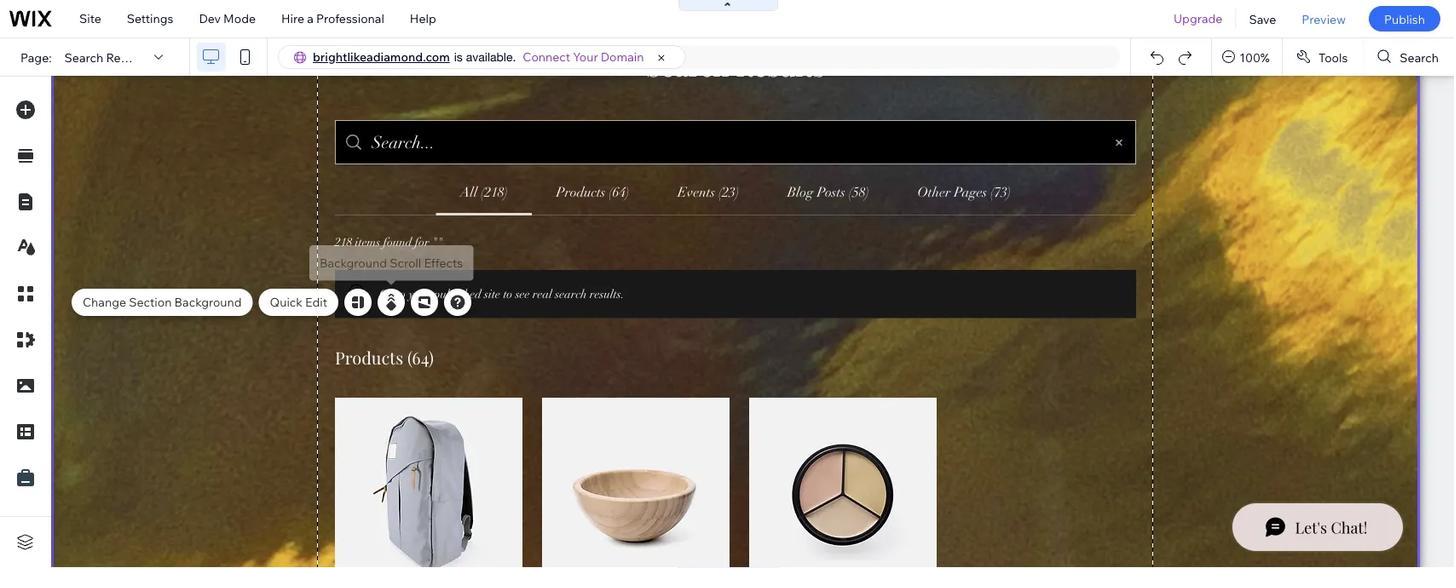 Task type: describe. For each thing, give the bounding box(es) containing it.
100%
[[1240, 50, 1270, 65]]

change section background
[[83, 295, 242, 310]]

quick
[[270, 295, 303, 310]]

tools
[[1319, 50, 1348, 65]]

search results
[[64, 50, 147, 65]]

help
[[410, 11, 436, 26]]

edit
[[305, 295, 327, 310]]

professional
[[316, 11, 384, 26]]

change
[[83, 295, 126, 310]]

tools button
[[1283, 38, 1363, 76]]

search for search results
[[64, 50, 103, 65]]

hire a professional
[[281, 11, 384, 26]]

dev
[[199, 11, 221, 26]]

save button
[[1237, 0, 1289, 38]]

a
[[307, 11, 314, 26]]

search button
[[1364, 38, 1454, 76]]

quick edit
[[270, 295, 327, 310]]

site
[[79, 11, 101, 26]]

results
[[106, 50, 147, 65]]

preview button
[[1289, 0, 1359, 38]]

connect
[[523, 49, 570, 64]]

publish
[[1384, 11, 1425, 26]]

brightlikeadiamond.com
[[313, 49, 450, 64]]



Task type: vqa. For each thing, say whether or not it's contained in the screenshot.
"is available. Connect Your Domain"
yes



Task type: locate. For each thing, give the bounding box(es) containing it.
0 horizontal spatial search
[[64, 50, 103, 65]]

your
[[573, 49, 598, 64]]

100% button
[[1212, 38, 1282, 76]]

is
[[454, 50, 463, 64]]

settings
[[127, 11, 173, 26]]

1 vertical spatial background
[[174, 295, 242, 310]]

1 search from the left
[[64, 50, 103, 65]]

hire
[[281, 11, 304, 26]]

effects
[[424, 256, 463, 271]]

publish button
[[1369, 6, 1441, 32]]

search
[[64, 50, 103, 65], [1400, 50, 1439, 65]]

dev mode
[[199, 11, 256, 26]]

0 vertical spatial background
[[320, 256, 387, 271]]

save
[[1249, 11, 1277, 26]]

is available. connect your domain
[[454, 49, 644, 64]]

1 horizontal spatial background
[[320, 256, 387, 271]]

available.
[[466, 50, 516, 64]]

search down site
[[64, 50, 103, 65]]

background scroll effects
[[320, 256, 463, 271]]

background left scroll
[[320, 256, 387, 271]]

2 search from the left
[[1400, 50, 1439, 65]]

search down publish
[[1400, 50, 1439, 65]]

background
[[320, 256, 387, 271], [174, 295, 242, 310]]

0 horizontal spatial background
[[174, 295, 242, 310]]

search inside button
[[1400, 50, 1439, 65]]

upgrade
[[1174, 11, 1223, 26]]

background right section
[[174, 295, 242, 310]]

search for search
[[1400, 50, 1439, 65]]

preview
[[1302, 11, 1346, 26]]

domain
[[601, 49, 644, 64]]

1 horizontal spatial search
[[1400, 50, 1439, 65]]

mode
[[223, 11, 256, 26]]

scroll
[[390, 256, 421, 271]]

section
[[129, 295, 172, 310]]



